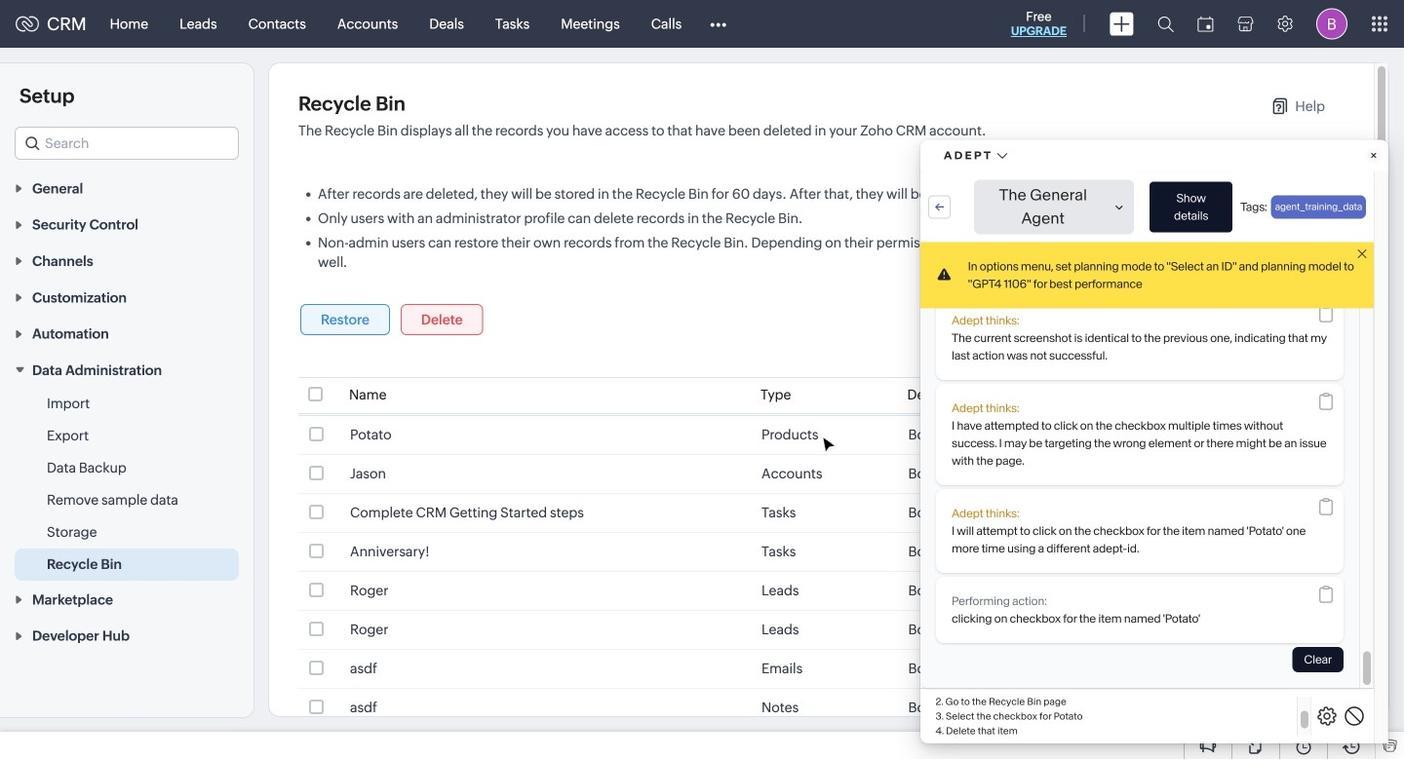 Task type: locate. For each thing, give the bounding box(es) containing it.
Search text field
[[16, 128, 238, 159]]

region
[[0, 388, 254, 581]]

logo image
[[16, 16, 39, 32]]

None field
[[15, 127, 239, 160]]

None button
[[300, 304, 390, 336], [401, 304, 483, 336], [1176, 304, 1335, 336], [300, 304, 390, 336], [401, 304, 483, 336], [1176, 304, 1335, 336]]



Task type: describe. For each thing, give the bounding box(es) containing it.
profile image
[[1317, 8, 1348, 39]]

search element
[[1146, 0, 1186, 48]]

search image
[[1158, 16, 1174, 32]]

Other Modules field
[[698, 8, 740, 39]]

calendar image
[[1198, 16, 1214, 32]]

create menu image
[[1110, 12, 1134, 36]]

profile element
[[1305, 0, 1360, 47]]

create menu element
[[1098, 0, 1146, 47]]



Task type: vqa. For each thing, say whether or not it's contained in the screenshot.
second TO from the right
no



